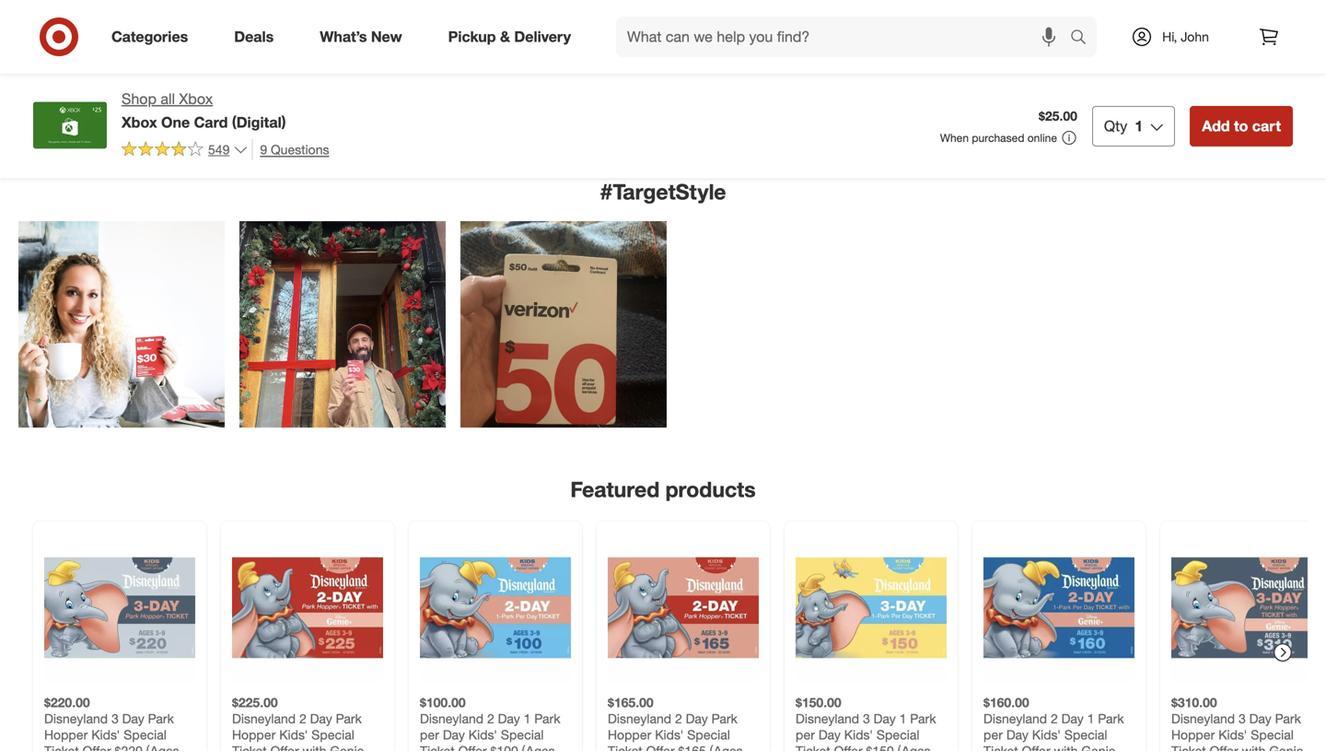 Task type: vqa. For each thing, say whether or not it's contained in the screenshot.
2 for $165.00
yes



Task type: describe. For each thing, give the bounding box(es) containing it.
kids' inside $225.00 disneyland 2 day park hopper kids' special ticket offer with geni
[[279, 727, 308, 743]]

park inside $150.00 disneyland 3 day 1 park per day kids' special ticket offer $150 (ages
[[911, 711, 937, 727]]

when purchased online
[[941, 131, 1058, 145]]

disneyland 3 day park hopper kids' special ticket offer $220 (ages 3-9) image
[[44, 532, 195, 683]]

add to cart
[[1203, 117, 1282, 135]]

1 vertical spatial xbox
[[122, 113, 157, 131]]

0 vertical spatial xbox
[[179, 90, 213, 108]]

day for $160.00
[[1062, 711, 1084, 727]]

ticket inside $160.00 disneyland 2 day 1 park per day kids' special ticket offer with geni
[[984, 743, 1019, 751]]

pickup
[[448, 28, 496, 46]]

$100.00 disneyland 2 day 1 park per day kids' special ticket offer $100 (ages 
[[420, 694, 571, 751]]

new
[[371, 28, 402, 46]]

disneyland for $310.00
[[1172, 711, 1236, 727]]

9 questions
[[260, 141, 329, 157]]

hi,
[[1163, 29, 1178, 45]]

park inside $310.00 disneyland 3 day park hopper kids' special ticket offer with geni
[[1276, 711, 1302, 727]]

categories
[[111, 28, 188, 46]]

disneyland 3 day 1 park per day kids' special ticket offer $150 (ages 3-9) image
[[796, 532, 947, 683]]

special inside $310.00 disneyland 3 day park hopper kids' special ticket offer with geni
[[1252, 727, 1295, 743]]

kids' inside $310.00 disneyland 3 day park hopper kids' special ticket offer with geni
[[1219, 727, 1248, 743]]

purchased
[[972, 131, 1025, 145]]

to
[[1235, 117, 1249, 135]]

1 for $100.00 disneyland 2 day 1 park per day kids' special ticket offer $100 (ages 
[[524, 711, 531, 727]]

disneyland for $165.00
[[608, 711, 672, 727]]

pickup & delivery link
[[433, 17, 594, 57]]

2 for $225.00
[[299, 711, 307, 727]]

ticket inside $165.00 disneyland 2 day park hopper kids' special ticket offer $165 (ages
[[608, 743, 643, 751]]

categories link
[[96, 17, 211, 57]]

day down $160.00
[[1007, 727, 1029, 743]]

offer inside $310.00 disneyland 3 day park hopper kids' special ticket offer with geni
[[1210, 743, 1239, 751]]

delivery
[[515, 28, 571, 46]]

$165
[[679, 743, 707, 751]]

qty 1
[[1105, 117, 1144, 135]]

hopper for disneyland 3 day park hopper kids' special ticket offer with geni
[[1172, 727, 1216, 743]]

all
[[161, 90, 175, 108]]

special inside $165.00 disneyland 2 day park hopper kids' special ticket offer $165 (ages
[[688, 727, 731, 743]]

$150.00 disneyland 3 day 1 park per day kids' special ticket offer $150 (ages 
[[796, 694, 947, 751]]

(ages inside $150.00 disneyland 3 day 1 park per day kids' special ticket offer $150 (ages
[[898, 743, 931, 751]]

what's
[[320, 28, 367, 46]]

when
[[941, 131, 969, 145]]

deals
[[234, 28, 274, 46]]

card
[[194, 113, 228, 131]]

disneyland for $150.00
[[796, 711, 860, 727]]

$100.00
[[420, 694, 466, 711]]

disneyland for $100.00
[[420, 711, 484, 727]]

user image by joaquin mascarenas image
[[461, 221, 667, 427]]

park inside $225.00 disneyland 2 day park hopper kids' special ticket offer with geni
[[336, 711, 362, 727]]

hopper for disneyland 3 day park hopper kids' special ticket offer $220 (ages 
[[44, 727, 88, 743]]

offer inside $150.00 disneyland 3 day 1 park per day kids' special ticket offer $150 (ages
[[834, 743, 863, 751]]

add
[[1203, 117, 1231, 135]]

ticket inside $220.00 disneyland 3 day park hopper kids' special ticket offer $220 (ages
[[44, 743, 79, 751]]

$160.00 disneyland 2 day 1 park per day kids' special ticket offer with geni
[[984, 694, 1125, 751]]

549 link
[[122, 139, 248, 162]]

offer inside $225.00 disneyland 2 day park hopper kids' special ticket offer with geni
[[271, 743, 299, 751]]

tons of epic playtime thrills for kiddos. image
[[599, 0, 984, 90]]

disneyland 2 day 1 park per day kids' special ticket offer $100 (ages 3-9) image
[[420, 532, 571, 683]]

questions
[[271, 141, 329, 157]]

cart
[[1253, 117, 1282, 135]]

disneyland 3 day park hopper kids' special ticket offer with genie+ $310 (ages 3-9) image
[[1172, 532, 1323, 683]]

9
[[260, 141, 267, 157]]

special inside the $100.00 disneyland 2 day 1 park per day kids' special ticket offer $100 (ages
[[501, 727, 544, 743]]

offer inside $160.00 disneyland 2 day 1 park per day kids' special ticket offer with geni
[[1022, 743, 1051, 751]]

products
[[666, 476, 756, 502]]

day for $225.00
[[310, 711, 332, 727]]

user image by @brownstoneboys image
[[240, 221, 446, 427]]

549
[[208, 141, 230, 157]]

with for disneyland 3 day park hopper kids' special ticket offer with geni
[[1243, 743, 1267, 751]]

qty
[[1105, 117, 1128, 135]]

$150
[[867, 743, 895, 751]]

kids' inside $160.00 disneyland 2 day 1 park per day kids' special ticket offer with geni
[[1033, 727, 1062, 743]]

kids' inside $165.00 disneyland 2 day park hopper kids' special ticket offer $165 (ages
[[655, 727, 684, 743]]



Task type: locate. For each thing, give the bounding box(es) containing it.
4 (ages from the left
[[898, 743, 931, 751]]

3 inside $150.00 disneyland 3 day 1 park per day kids' special ticket offer $150 (ages
[[863, 711, 871, 727]]

$225.00
[[232, 694, 278, 711]]

day right the $225.00
[[310, 711, 332, 727]]

2 for $165.00
[[675, 711, 683, 727]]

2 special from the left
[[312, 727, 355, 743]]

1 horizontal spatial with
[[1055, 743, 1079, 751]]

shop all xbox xbox one card  (digital)
[[122, 90, 286, 131]]

(ages right $100
[[522, 743, 555, 751]]

per for $100.00 disneyland 2 day 1 park per day kids' special ticket offer $100 (ages 
[[420, 727, 439, 743]]

1
[[1136, 117, 1144, 135], [524, 711, 531, 727], [900, 711, 907, 727], [1088, 711, 1095, 727]]

(ages right $150
[[898, 743, 931, 751]]

shop
[[122, 90, 157, 108]]

ticket down $165.00
[[608, 743, 643, 751]]

4 special from the left
[[688, 727, 731, 743]]

2 kids' from the left
[[279, 727, 308, 743]]

3 for $220.00
[[111, 711, 119, 727]]

with inside $225.00 disneyland 2 day park hopper kids' special ticket offer with geni
[[303, 743, 327, 751]]

hopper inside $225.00 disneyland 2 day park hopper kids' special ticket offer with geni
[[232, 727, 276, 743]]

hopper down $165.00
[[608, 727, 652, 743]]

ticket
[[44, 743, 79, 751], [232, 743, 267, 751], [420, 743, 455, 751], [608, 743, 643, 751], [796, 743, 831, 751], [984, 743, 1019, 751], [1172, 743, 1207, 751]]

$165.00
[[608, 694, 654, 711]]

per down "$100.00"
[[420, 727, 439, 743]]

hi, john
[[1163, 29, 1210, 45]]

offer inside $165.00 disneyland 2 day park hopper kids' special ticket offer $165 (ages
[[646, 743, 675, 751]]

day inside $220.00 disneyland 3 day park hopper kids' special ticket offer $220 (ages
[[122, 711, 144, 727]]

1 inside the $100.00 disneyland 2 day 1 park per day kids' special ticket offer $100 (ages
[[524, 711, 531, 727]]

offer
[[83, 743, 111, 751], [271, 743, 299, 751], [458, 743, 487, 751], [646, 743, 675, 751], [834, 743, 863, 751], [1022, 743, 1051, 751], [1210, 743, 1239, 751]]

pickup & delivery
[[448, 28, 571, 46]]

kids' inside the $100.00 disneyland 2 day 1 park per day kids' special ticket offer $100 (ages
[[469, 727, 498, 743]]

day for $310.00
[[1250, 711, 1272, 727]]

1 hopper from the left
[[44, 727, 88, 743]]

john
[[1182, 29, 1210, 45]]

1 right qty
[[1136, 117, 1144, 135]]

1 right $150.00
[[900, 711, 907, 727]]

5 special from the left
[[877, 727, 920, 743]]

search button
[[1062, 17, 1107, 61]]

disneyland inside $165.00 disneyland 2 day park hopper kids' special ticket offer $165 (ages
[[608, 711, 672, 727]]

kids'
[[91, 727, 120, 743], [279, 727, 308, 743], [469, 727, 498, 743], [655, 727, 684, 743], [845, 727, 874, 743], [1033, 727, 1062, 743], [1219, 727, 1248, 743]]

3 (ages from the left
[[710, 743, 743, 751]]

day right $310.00
[[1250, 711, 1272, 727]]

3 park from the left
[[535, 711, 561, 727]]

with for disneyland 2 day park hopper kids' special ticket offer with geni
[[303, 743, 327, 751]]

day for $165.00
[[686, 711, 708, 727]]

hopper inside $310.00 disneyland 3 day park hopper kids' special ticket offer with geni
[[1172, 727, 1216, 743]]

2 horizontal spatial 3
[[1239, 711, 1247, 727]]

1 2 from the left
[[299, 711, 307, 727]]

4 disneyland from the left
[[608, 711, 672, 727]]

5 kids' from the left
[[845, 727, 874, 743]]

3 for $310.00
[[1239, 711, 1247, 727]]

park
[[148, 711, 174, 727], [336, 711, 362, 727], [535, 711, 561, 727], [712, 711, 738, 727], [911, 711, 937, 727], [1099, 711, 1125, 727], [1276, 711, 1302, 727]]

ticket down $150.00
[[796, 743, 831, 751]]

disneyland for $220.00
[[44, 711, 108, 727]]

$220.00
[[44, 694, 90, 711]]

disneyland 2 day park hopper kids' special ticket offer with genie+ $225 (ages 3-9) image
[[232, 532, 383, 683]]

3 inside $310.00 disneyland 3 day park hopper kids' special ticket offer with geni
[[1239, 711, 1247, 727]]

disneyland inside $150.00 disneyland 3 day 1 park per day kids' special ticket offer $150 (ages
[[796, 711, 860, 727]]

$100
[[491, 743, 519, 751]]

2 right $160.00
[[1051, 711, 1059, 727]]

day up $150
[[874, 711, 896, 727]]

kids' inside $150.00 disneyland 3 day 1 park per day kids' special ticket offer $150 (ages
[[845, 727, 874, 743]]

per for $150.00 disneyland 3 day 1 park per day kids' special ticket offer $150 (ages 
[[796, 727, 815, 743]]

3 3 from the left
[[1239, 711, 1247, 727]]

3 inside $220.00 disneyland 3 day park hopper kids' special ticket offer $220 (ages
[[111, 711, 119, 727]]

5 park from the left
[[911, 711, 937, 727]]

#targetstyle
[[600, 179, 727, 205]]

park inside $160.00 disneyland 2 day 1 park per day kids' special ticket offer with geni
[[1099, 711, 1125, 727]]

6 special from the left
[[1065, 727, 1108, 743]]

ticket inside the $100.00 disneyland 2 day 1 park per day kids' special ticket offer $100 (ages
[[420, 743, 455, 751]]

park inside $220.00 disneyland 3 day park hopper kids' special ticket offer $220 (ages
[[148, 711, 174, 727]]

$310.00
[[1172, 694, 1218, 711]]

hopper down $310.00
[[1172, 727, 1216, 743]]

6 disneyland from the left
[[984, 711, 1048, 727]]

5 offer from the left
[[834, 743, 863, 751]]

2 for $100.00
[[487, 711, 495, 727]]

3 up $220
[[111, 711, 119, 727]]

hopper down $220.00
[[44, 727, 88, 743]]

day right $160.00
[[1062, 711, 1084, 727]]

2
[[299, 711, 307, 727], [487, 711, 495, 727], [675, 711, 683, 727], [1051, 711, 1059, 727]]

day down "$100.00"
[[443, 727, 465, 743]]

$220
[[115, 743, 143, 751]]

7 ticket from the left
[[1172, 743, 1207, 751]]

online
[[1028, 131, 1058, 145]]

disneyland inside the $100.00 disneyland 2 day 1 park per day kids' special ticket offer $100 (ages
[[420, 711, 484, 727]]

disneyland
[[44, 711, 108, 727], [232, 711, 296, 727], [420, 711, 484, 727], [608, 711, 672, 727], [796, 711, 860, 727], [984, 711, 1048, 727], [1172, 711, 1236, 727]]

offer inside the $100.00 disneyland 2 day 1 park per day kids' special ticket offer $100 (ages
[[458, 743, 487, 751]]

xbox down shop
[[122, 113, 157, 131]]

one
[[161, 113, 190, 131]]

2 with from the left
[[1055, 743, 1079, 751]]

1 horizontal spatial xbox
[[179, 90, 213, 108]]

special inside $150.00 disneyland 3 day 1 park per day kids' special ticket offer $150 (ages
[[877, 727, 920, 743]]

$310.00 disneyland 3 day park hopper kids' special ticket offer with geni
[[1172, 694, 1312, 751]]

hopper for disneyland 2 day park hopper kids' special ticket offer with geni
[[232, 727, 276, 743]]

add to cart button
[[1191, 106, 1294, 146]]

day for $220.00
[[122, 711, 144, 727]]

hopper down the $225.00
[[232, 727, 276, 743]]

ticket inside $150.00 disneyland 3 day 1 park per day kids' special ticket offer $150 (ages
[[796, 743, 831, 751]]

featured
[[571, 476, 660, 502]]

per
[[420, 727, 439, 743], [796, 727, 815, 743], [984, 727, 1003, 743]]

3 for $150.00
[[863, 711, 871, 727]]

1 ticket from the left
[[44, 743, 79, 751]]

4 offer from the left
[[646, 743, 675, 751]]

5 ticket from the left
[[796, 743, 831, 751]]

4 2 from the left
[[1051, 711, 1059, 727]]

1 for $150.00 disneyland 3 day 1 park per day kids' special ticket offer $150 (ages 
[[900, 711, 907, 727]]

(ages inside $220.00 disneyland 3 day park hopper kids' special ticket offer $220 (ages
[[146, 743, 179, 751]]

1 right "$100.00"
[[524, 711, 531, 727]]

7 special from the left
[[1252, 727, 1295, 743]]

special inside $220.00 disneyland 3 day park hopper kids' special ticket offer $220 (ages
[[124, 727, 167, 743]]

1 inside $160.00 disneyland 2 day 1 park per day kids' special ticket offer with geni
[[1088, 711, 1095, 727]]

offer down the $225.00
[[271, 743, 299, 751]]

7 park from the left
[[1276, 711, 1302, 727]]

1 for $160.00 disneyland 2 day 1 park per day kids' special ticket offer with geni
[[1088, 711, 1095, 727]]

1 inside $150.00 disneyland 3 day 1 park per day kids' special ticket offer $150 (ages
[[900, 711, 907, 727]]

1 right $160.00
[[1088, 711, 1095, 727]]

hopper for disneyland 2 day park hopper kids' special ticket offer $165 (ages 
[[608, 727, 652, 743]]

2 2 from the left
[[487, 711, 495, 727]]

ticket down $310.00
[[1172, 743, 1207, 751]]

offer down $160.00
[[1022, 743, 1051, 751]]

per down $150.00
[[796, 727, 815, 743]]

disneyland inside $220.00 disneyland 3 day park hopper kids' special ticket offer $220 (ages
[[44, 711, 108, 727]]

disneyland for $160.00
[[984, 711, 1048, 727]]

1 disneyland from the left
[[44, 711, 108, 727]]

image of xbox one card  (digital) image
[[33, 88, 107, 162]]

day inside $310.00 disneyland 3 day park hopper kids' special ticket offer with geni
[[1250, 711, 1272, 727]]

with inside $310.00 disneyland 3 day park hopper kids' special ticket offer with geni
[[1243, 743, 1267, 751]]

2 3 from the left
[[863, 711, 871, 727]]

1 per from the left
[[420, 727, 439, 743]]

2 ticket from the left
[[232, 743, 267, 751]]

per inside the $100.00 disneyland 2 day 1 park per day kids' special ticket offer $100 (ages
[[420, 727, 439, 743]]

offer inside $220.00 disneyland 3 day park hopper kids' special ticket offer $220 (ages
[[83, 743, 111, 751]]

day for $100.00
[[498, 711, 520, 727]]

0 horizontal spatial with
[[303, 743, 327, 751]]

4 ticket from the left
[[608, 743, 643, 751]]

2 right the $225.00
[[299, 711, 307, 727]]

$220.00 disneyland 3 day park hopper kids' special ticket offer $220 (ages 
[[44, 694, 195, 751]]

2 horizontal spatial with
[[1243, 743, 1267, 751]]

hopper inside $165.00 disneyland 2 day park hopper kids' special ticket offer $165 (ages
[[608, 727, 652, 743]]

3 up $150
[[863, 711, 871, 727]]

2 up $100
[[487, 711, 495, 727]]

ticket down the $225.00
[[232, 743, 267, 751]]

3 per from the left
[[984, 727, 1003, 743]]

ticket inside $225.00 disneyland 2 day park hopper kids' special ticket offer with geni
[[232, 743, 267, 751]]

6 offer from the left
[[1022, 743, 1051, 751]]

day inside $165.00 disneyland 2 day park hopper kids' special ticket offer $165 (ages
[[686, 711, 708, 727]]

ticket down "$100.00"
[[420, 743, 455, 751]]

per for $160.00 disneyland 2 day 1 park per day kids' special ticket offer with geni
[[984, 727, 1003, 743]]

xbox up card
[[179, 90, 213, 108]]

offer down $310.00
[[1210, 743, 1239, 751]]

4 hopper from the left
[[1172, 727, 1216, 743]]

hopper
[[44, 727, 88, 743], [232, 727, 276, 743], [608, 727, 652, 743], [1172, 727, 1216, 743]]

user image by @jeannettekaplun image
[[18, 221, 225, 427]]

7 offer from the left
[[1210, 743, 1239, 751]]

2 disneyland from the left
[[232, 711, 296, 727]]

1 horizontal spatial per
[[796, 727, 815, 743]]

5 disneyland from the left
[[796, 711, 860, 727]]

1 kids' from the left
[[91, 727, 120, 743]]

ticket inside $310.00 disneyland 3 day park hopper kids' special ticket offer with geni
[[1172, 743, 1207, 751]]

6 kids' from the left
[[1033, 727, 1062, 743]]

offer left $150
[[834, 743, 863, 751]]

disneyland inside $310.00 disneyland 3 day park hopper kids' special ticket offer with geni
[[1172, 711, 1236, 727]]

disneyland 2 day 1 park per day kids' special ticket offer with genie+ $160 (ages 3-9) image
[[984, 532, 1135, 683]]

hopper inside $220.00 disneyland 3 day park hopper kids' special ticket offer $220 (ages
[[44, 727, 88, 743]]

what's new link
[[304, 17, 425, 57]]

day down $150.00
[[819, 727, 841, 743]]

$160.00
[[984, 694, 1030, 711]]

2 offer from the left
[[271, 743, 299, 751]]

disneyland 2 day park hopper kids' special ticket offer $165 (ages 3-9) image
[[608, 532, 759, 683]]

3 2 from the left
[[675, 711, 683, 727]]

disneyland for $225.00
[[232, 711, 296, 727]]

0 horizontal spatial xbox
[[122, 113, 157, 131]]

6 ticket from the left
[[984, 743, 1019, 751]]

per inside $150.00 disneyland 3 day 1 park per day kids' special ticket offer $150 (ages
[[796, 727, 815, 743]]

deals link
[[219, 17, 297, 57]]

offer left $220
[[83, 743, 111, 751]]

per inside $160.00 disneyland 2 day 1 park per day kids' special ticket offer with geni
[[984, 727, 1003, 743]]

(ages inside the $100.00 disneyland 2 day 1 park per day kids' special ticket offer $100 (ages
[[522, 743, 555, 751]]

$225.00 disneyland 2 day park hopper kids' special ticket offer with geni
[[232, 694, 372, 751]]

1 (ages from the left
[[146, 743, 179, 751]]

3 offer from the left
[[458, 743, 487, 751]]

with inside $160.00 disneyland 2 day 1 park per day kids' special ticket offer with geni
[[1055, 743, 1079, 751]]

(ages inside $165.00 disneyland 2 day park hopper kids' special ticket offer $165 (ages
[[710, 743, 743, 751]]

$150.00
[[796, 694, 842, 711]]

9 questions link
[[252, 139, 329, 160]]

&
[[500, 28, 510, 46]]

6 park from the left
[[1099, 711, 1125, 727]]

2 inside $225.00 disneyland 2 day park hopper kids' special ticket offer with geni
[[299, 711, 307, 727]]

2 hopper from the left
[[232, 727, 276, 743]]

2 per from the left
[[796, 727, 815, 743]]

offer left $165 at the right bottom of page
[[646, 743, 675, 751]]

day for $150.00
[[874, 711, 896, 727]]

0 horizontal spatial 3
[[111, 711, 119, 727]]

day up $165 at the right bottom of page
[[686, 711, 708, 727]]

4 park from the left
[[712, 711, 738, 727]]

ticket down $220.00
[[44, 743, 79, 751]]

with
[[303, 743, 327, 751], [1055, 743, 1079, 751], [1243, 743, 1267, 751]]

1 with from the left
[[303, 743, 327, 751]]

2 inside $160.00 disneyland 2 day 1 park per day kids' special ticket offer with geni
[[1051, 711, 1059, 727]]

(ages
[[146, 743, 179, 751], [522, 743, 555, 751], [710, 743, 743, 751], [898, 743, 931, 751]]

xbox
[[179, 90, 213, 108], [122, 113, 157, 131]]

1 special from the left
[[124, 727, 167, 743]]

special inside $160.00 disneyland 2 day 1 park per day kids' special ticket offer with geni
[[1065, 727, 1108, 743]]

day up $100
[[498, 711, 520, 727]]

1 park from the left
[[148, 711, 174, 727]]

special
[[124, 727, 167, 743], [312, 727, 355, 743], [501, 727, 544, 743], [688, 727, 731, 743], [877, 727, 920, 743], [1065, 727, 1108, 743], [1252, 727, 1295, 743]]

kids' inside $220.00 disneyland 3 day park hopper kids' special ticket offer $220 (ages
[[91, 727, 120, 743]]

7 disneyland from the left
[[1172, 711, 1236, 727]]

2 horizontal spatial per
[[984, 727, 1003, 743]]

2 inside the $100.00 disneyland 2 day 1 park per day kids' special ticket offer $100 (ages
[[487, 711, 495, 727]]

3 disneyland from the left
[[420, 711, 484, 727]]

What can we help you find? suggestions appear below search field
[[616, 17, 1075, 57]]

3 ticket from the left
[[420, 743, 455, 751]]

7 kids' from the left
[[1219, 727, 1248, 743]]

day inside $225.00 disneyland 2 day park hopper kids' special ticket offer with geni
[[310, 711, 332, 727]]

2 for $160.00
[[1051, 711, 1059, 727]]

0 horizontal spatial per
[[420, 727, 439, 743]]

$165.00 disneyland 2 day park hopper kids' special ticket offer $165 (ages 
[[608, 694, 759, 751]]

3 hopper from the left
[[608, 727, 652, 743]]

(ages right $220
[[146, 743, 179, 751]]

3 with from the left
[[1243, 743, 1267, 751]]

offer left $100
[[458, 743, 487, 751]]

search
[[1062, 30, 1107, 48]]

featured products
[[571, 476, 756, 502]]

1 offer from the left
[[83, 743, 111, 751]]

special inside $225.00 disneyland 2 day park hopper kids' special ticket offer with geni
[[312, 727, 355, 743]]

2 (ages from the left
[[522, 743, 555, 751]]

$25.00
[[1039, 108, 1078, 124]]

(ages right $165 at the right bottom of page
[[710, 743, 743, 751]]

disneyland inside $160.00 disneyland 2 day 1 park per day kids' special ticket offer with geni
[[984, 711, 1048, 727]]

3 kids' from the left
[[469, 727, 498, 743]]

3 right $310.00
[[1239, 711, 1247, 727]]

disneyland inside $225.00 disneyland 2 day park hopper kids' special ticket offer with geni
[[232, 711, 296, 727]]

park inside $165.00 disneyland 2 day park hopper kids' special ticket offer $165 (ages
[[712, 711, 738, 727]]

4 kids' from the left
[[655, 727, 684, 743]]

park inside the $100.00 disneyland 2 day 1 park per day kids' special ticket offer $100 (ages
[[535, 711, 561, 727]]

1 3 from the left
[[111, 711, 119, 727]]

(digital)
[[232, 113, 286, 131]]

3
[[111, 711, 119, 727], [863, 711, 871, 727], [1239, 711, 1247, 727]]

3 special from the left
[[501, 727, 544, 743]]

day
[[122, 711, 144, 727], [310, 711, 332, 727], [498, 711, 520, 727], [686, 711, 708, 727], [874, 711, 896, 727], [1062, 711, 1084, 727], [1250, 711, 1272, 727], [443, 727, 465, 743], [819, 727, 841, 743], [1007, 727, 1029, 743]]

per down $160.00
[[984, 727, 1003, 743]]

day up $220
[[122, 711, 144, 727]]

ticket down $160.00
[[984, 743, 1019, 751]]

what's new
[[320, 28, 402, 46]]

2 up $165 at the right bottom of page
[[675, 711, 683, 727]]

1 horizontal spatial 3
[[863, 711, 871, 727]]

2 park from the left
[[336, 711, 362, 727]]

2 inside $165.00 disneyland 2 day park hopper kids' special ticket offer $165 (ages
[[675, 711, 683, 727]]



